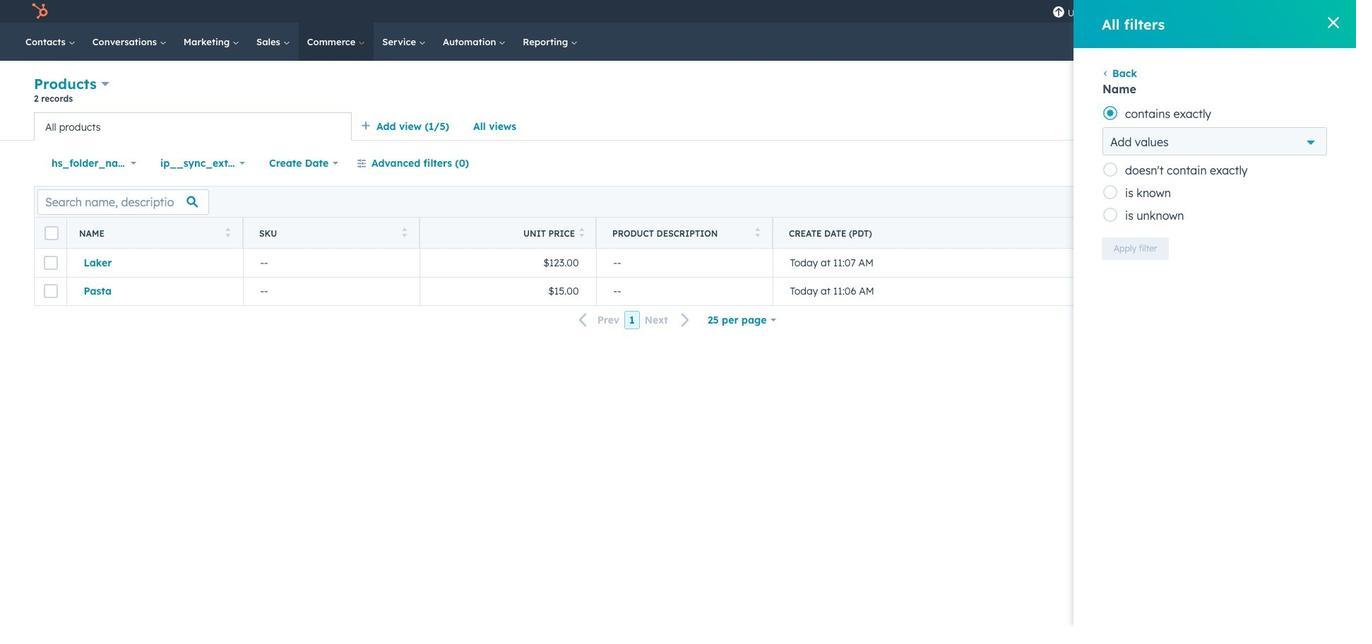 Task type: describe. For each thing, give the bounding box(es) containing it.
pagination navigation
[[571, 311, 699, 330]]

2 press to sort. element from the left
[[402, 227, 407, 239]]

marketplaces image
[[1149, 6, 1161, 19]]

jacob simon image
[[1255, 5, 1268, 18]]

3 press to sort. element from the left
[[580, 227, 585, 239]]

close image
[[1328, 17, 1340, 28]]



Task type: locate. For each thing, give the bounding box(es) containing it.
press to sort. image for 4th the "press to sort." element from left
[[755, 227, 760, 237]]

1 press to sort. element from the left
[[225, 227, 230, 239]]

2 press to sort. image from the left
[[755, 227, 760, 237]]

press to sort. image
[[225, 227, 230, 237], [755, 227, 760, 237]]

4 press to sort. element from the left
[[755, 227, 760, 239]]

1 horizontal spatial press to sort. image
[[580, 227, 585, 237]]

1 press to sort. image from the left
[[225, 227, 230, 237]]

banner
[[34, 73, 1323, 112]]

1 horizontal spatial press to sort. image
[[755, 227, 760, 237]]

Search HubSpot search field
[[1148, 30, 1307, 54]]

press to sort. image for 4th the "press to sort." element from the right
[[225, 227, 230, 237]]

Search name, description, or SKU search field
[[37, 189, 209, 214]]

press to sort. element
[[225, 227, 230, 239], [402, 227, 407, 239], [580, 227, 585, 239], [755, 227, 760, 239]]

0 horizontal spatial press to sort. image
[[402, 227, 407, 237]]

1 press to sort. image from the left
[[402, 227, 407, 237]]

0 horizontal spatial press to sort. image
[[225, 227, 230, 237]]

press to sort. image
[[402, 227, 407, 237], [580, 227, 585, 237]]

2 press to sort. image from the left
[[580, 227, 585, 237]]

menu
[[1046, 0, 1340, 23]]



Task type: vqa. For each thing, say whether or not it's contained in the screenshot.
up.
no



